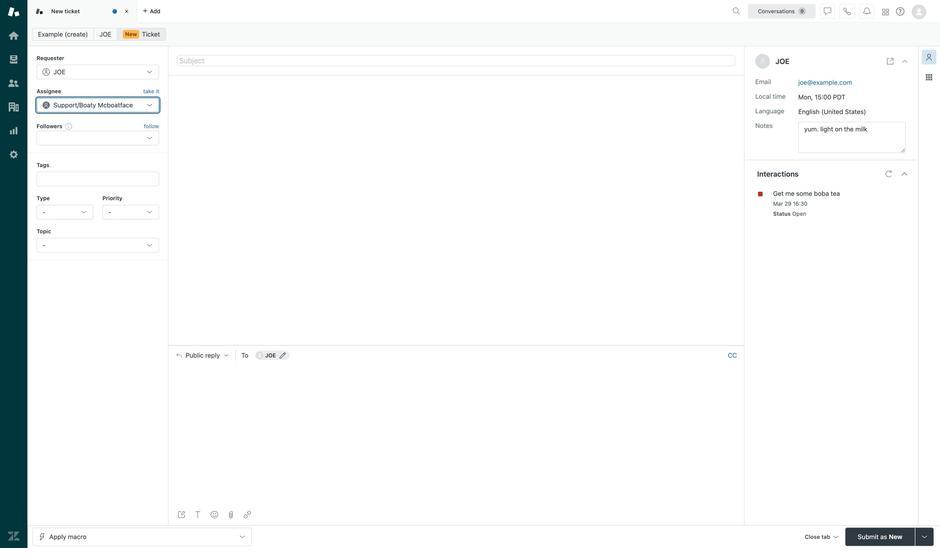 Task type: vqa. For each thing, say whether or not it's contained in the screenshot.
Zendesk Support icon
yes



Task type: locate. For each thing, give the bounding box(es) containing it.
zendesk products image
[[883, 9, 890, 15]]

customer context image
[[926, 54, 934, 61]]

reporting image
[[8, 125, 20, 137]]

secondary element
[[27, 25, 941, 43]]

1 horizontal spatial close image
[[902, 58, 909, 65]]

tabs tab list
[[27, 0, 730, 23]]

close image
[[122, 7, 131, 16], [902, 58, 909, 65]]

views image
[[8, 54, 20, 65]]

main element
[[0, 0, 27, 549]]

customers image
[[8, 77, 20, 89]]

zendesk image
[[8, 531, 20, 543]]

0 vertical spatial close image
[[122, 7, 131, 16]]

None text field
[[799, 122, 907, 153]]

tab
[[27, 0, 137, 23]]

user image
[[762, 59, 765, 64]]

joe@example.com image
[[256, 352, 264, 359]]

Mar 29 16:30 text field
[[774, 201, 808, 207]]

0 horizontal spatial close image
[[122, 7, 131, 16]]

get help image
[[897, 7, 905, 16]]

info on adding followers image
[[65, 123, 72, 130]]



Task type: describe. For each thing, give the bounding box(es) containing it.
edit user image
[[280, 353, 286, 359]]

notifications image
[[864, 8, 871, 15]]

get started image
[[8, 30, 20, 42]]

apps image
[[926, 74, 934, 81]]

button displays agent's chat status as invisible. image
[[825, 8, 832, 15]]

zendesk support image
[[8, 6, 20, 18]]

format text image
[[195, 512, 202, 519]]

organizations image
[[8, 101, 20, 113]]

admin image
[[8, 149, 20, 161]]

close image inside tabs tab list
[[122, 7, 131, 16]]

add link (cmd k) image
[[244, 512, 251, 519]]

Subject field
[[178, 55, 736, 66]]

user image
[[761, 59, 766, 64]]

insert emojis image
[[211, 512, 218, 519]]

view more details image
[[887, 58, 895, 65]]

1 vertical spatial close image
[[902, 58, 909, 65]]

add attachment image
[[227, 512, 235, 519]]

draft mode image
[[178, 512, 185, 519]]

minimize composer image
[[453, 342, 460, 349]]



